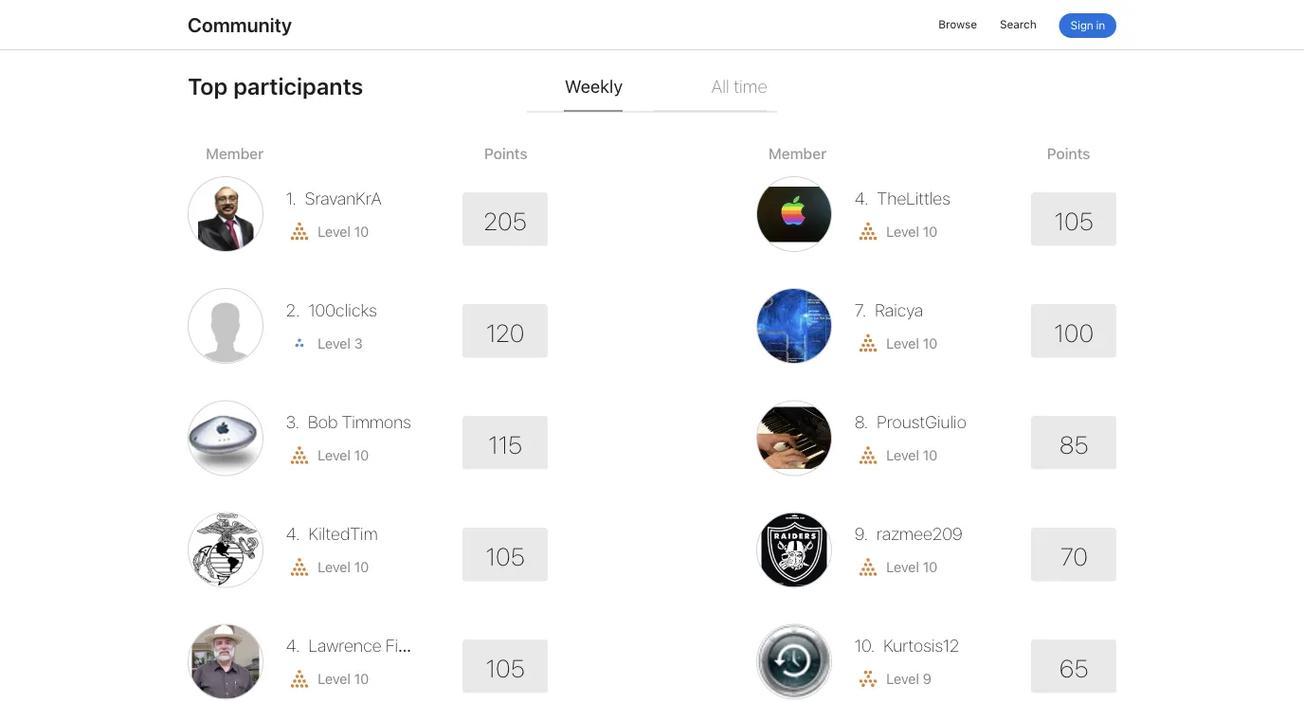 Task type: vqa. For each thing, say whether or not it's contained in the screenshot.
"filter" in the left top of the page
no



Task type: describe. For each thing, give the bounding box(es) containing it.
kiltedtim button
[[304, 524, 378, 545]]

10 image for 205
[[286, 220, 313, 243]]

10.
[[855, 636, 875, 656]]

115
[[488, 430, 522, 460]]

9. razmee209
[[855, 524, 962, 545]]

sravankra image
[[188, 176, 264, 252]]

100clicks
[[308, 300, 377, 321]]

100clicks image
[[188, 288, 264, 364]]

2.
[[286, 300, 300, 321]]

100
[[1054, 318, 1094, 348]]

105 for lawrence finch
[[486, 654, 525, 684]]

proustgiulio image
[[756, 400, 832, 476]]

65
[[1059, 654, 1089, 684]]

in
[[1096, 18, 1105, 32]]

proustgiulio button
[[873, 412, 966, 433]]

70
[[1060, 542, 1088, 572]]

razmee209 button
[[873, 524, 962, 545]]

10 image for razmee209
[[855, 555, 881, 579]]

raicya
[[875, 300, 923, 321]]

top participants tab list
[[527, 65, 777, 116]]

205
[[484, 206, 527, 236]]

bob timmons image
[[188, 400, 264, 476]]

2 member from the left
[[768, 144, 826, 162]]

all time link
[[711, 65, 767, 110]]

level 10 for lawrence
[[317, 670, 369, 688]]

10 image for 105
[[286, 555, 313, 579]]

sravankra button
[[301, 189, 382, 209]]

razmee209
[[877, 524, 962, 545]]

9 image
[[855, 667, 881, 691]]

sign in link
[[1059, 13, 1117, 38]]

all
[[711, 75, 729, 97]]

bob
[[308, 412, 338, 433]]

1.
[[286, 189, 296, 209]]

lawrence finch image
[[188, 624, 264, 700]]

participants
[[233, 73, 363, 101]]

10 image for thelittles
[[855, 220, 881, 243]]

10. kurtosis12
[[855, 636, 959, 656]]

level 10 for raicya
[[886, 335, 938, 352]]

1 member from the left
[[206, 144, 264, 162]]

top
[[188, 73, 227, 101]]

sign
[[1071, 18, 1093, 32]]

2. 100clicks
[[286, 300, 377, 321]]

weekly
[[565, 75, 623, 97]]

community link
[[188, 13, 292, 36]]

10 image for 85
[[855, 443, 881, 467]]

7. raicya
[[855, 300, 923, 321]]

bob timmons button
[[304, 412, 411, 433]]



Task type: locate. For each thing, give the bounding box(es) containing it.
10 image down lawrence
[[286, 667, 313, 691]]

10 image
[[286, 220, 313, 243], [855, 331, 881, 355], [286, 443, 313, 467], [855, 443, 881, 467], [286, 555, 313, 579]]

10 image down 3.
[[286, 443, 313, 467]]

level 10 for bob
[[317, 447, 369, 464]]

kurtosis12 image
[[756, 624, 832, 700]]

kurtosis12
[[883, 636, 959, 656]]

0 vertical spatial 10 image
[[855, 220, 881, 243]]

4. thelittles
[[855, 189, 950, 209]]

10 image down 4. thelittles
[[855, 220, 881, 243]]

sravankra
[[305, 189, 382, 209]]

4. left kiltedtim button
[[286, 524, 300, 545]]

10 image
[[855, 220, 881, 243], [855, 555, 881, 579], [286, 667, 313, 691]]

finch
[[385, 636, 426, 656]]

10 image for 115
[[286, 443, 313, 467]]

level 10 for razmee209
[[886, 559, 938, 576]]

level 10 down raicya in the right of the page
[[886, 335, 938, 352]]

member up thelittles 'image'
[[768, 144, 826, 162]]

85
[[1059, 430, 1089, 460]]

member up the sravankra image
[[206, 144, 264, 162]]

raicya button
[[871, 300, 923, 321]]

level 10 down 3. bob timmons
[[317, 447, 369, 464]]

level 10 for sravankra
[[317, 223, 369, 240]]

points
[[484, 144, 527, 162], [1047, 144, 1090, 162]]

4. for 4. kiltedtim
[[286, 524, 300, 545]]

8. proustgiulio
[[855, 412, 966, 433]]

community
[[188, 13, 292, 36]]

0 vertical spatial 105
[[1054, 206, 1094, 236]]

10 image for 100
[[855, 331, 881, 355]]

search link
[[1000, 14, 1037, 35]]

level 10 down kiltedtim
[[317, 559, 369, 576]]

kiltedtim
[[308, 524, 378, 545]]

10 image down 4. kiltedtim
[[286, 555, 313, 579]]

1 horizontal spatial points
[[1047, 144, 1090, 162]]

level 10 down sravankra
[[317, 223, 369, 240]]

3.
[[286, 412, 299, 433]]

10 image down 1.
[[286, 220, 313, 243]]

browse
[[939, 18, 977, 31]]

level 10 down the 9. razmee209
[[886, 559, 938, 576]]

lawrence
[[308, 636, 382, 656]]

kurtosis12 button
[[879, 636, 959, 656]]

8.
[[855, 412, 868, 433]]

level 10 for kiltedtim
[[317, 559, 369, 576]]

2 points from the left
[[1047, 144, 1090, 162]]

0 horizontal spatial points
[[484, 144, 527, 162]]

sign in
[[1071, 18, 1105, 32]]

2 vertical spatial 4.
[[286, 636, 300, 656]]

1. sravankra
[[286, 189, 382, 209]]

0 horizontal spatial member
[[206, 144, 264, 162]]

100clicks button
[[304, 300, 377, 321]]

time
[[734, 75, 767, 97]]

4. for 4. lawrence finch
[[286, 636, 300, 656]]

4. lawrence finch
[[286, 636, 426, 656]]

105 for thelittles
[[1054, 206, 1094, 236]]

search
[[1000, 18, 1037, 31]]

105
[[1054, 206, 1094, 236], [486, 542, 525, 572], [486, 654, 525, 684]]

2 vertical spatial 10 image
[[286, 667, 313, 691]]

105 for kiltedtim
[[486, 542, 525, 572]]

2 vertical spatial 105
[[486, 654, 525, 684]]

razmee209 image
[[756, 512, 832, 588]]

10 image down 9.
[[855, 555, 881, 579]]

1 points from the left
[[484, 144, 527, 162]]

thelittles image
[[756, 176, 832, 252]]

all time
[[711, 75, 767, 97]]

7.
[[855, 300, 866, 321]]

level 10 down 8. proustgiulio
[[886, 447, 938, 464]]

level 10 for thelittles
[[886, 223, 938, 240]]

1 vertical spatial 105
[[486, 542, 525, 572]]

lawrence finch button
[[304, 636, 426, 656]]

level 3
[[317, 335, 363, 352]]

level 10 down lawrence
[[317, 670, 369, 688]]

1 horizontal spatial member
[[768, 144, 826, 162]]

1 vertical spatial 10 image
[[855, 555, 881, 579]]

top participants
[[188, 73, 363, 101]]

level 9
[[886, 670, 931, 688]]

10 image down 7.
[[855, 331, 881, 355]]

level 10 for proustgiulio
[[886, 447, 938, 464]]

0 vertical spatial 4.
[[855, 189, 869, 209]]

raicya image
[[756, 288, 832, 364]]

4. left 'thelittles' button
[[855, 189, 869, 209]]

thelittles button
[[873, 189, 950, 209]]

1 vertical spatial 4.
[[286, 524, 300, 545]]

3 image
[[286, 331, 313, 355]]

10 image down 8.
[[855, 443, 881, 467]]

10 image for lawrence finch
[[286, 667, 313, 691]]

4.
[[855, 189, 869, 209], [286, 524, 300, 545], [286, 636, 300, 656]]

kiltedtim image
[[188, 512, 264, 588]]

level 10
[[317, 223, 369, 240], [886, 223, 938, 240], [886, 335, 938, 352], [317, 447, 369, 464], [886, 447, 938, 464], [317, 559, 369, 576], [886, 559, 938, 576], [317, 670, 369, 688]]

thelittles
[[877, 189, 950, 209]]

4. left lawrence
[[286, 636, 300, 656]]

3. bob timmons
[[286, 412, 411, 433]]

9.
[[855, 524, 868, 545]]

level 10 down 'thelittles' button
[[886, 223, 938, 240]]

4. kiltedtim
[[286, 524, 378, 545]]

timmons
[[342, 412, 411, 433]]

4. for 4. thelittles
[[855, 189, 869, 209]]

weekly link
[[565, 65, 623, 112]]

browse link
[[939, 14, 977, 35]]

proustgiulio
[[877, 412, 966, 433]]

member
[[206, 144, 264, 162], [768, 144, 826, 162]]

120
[[486, 318, 524, 348]]



